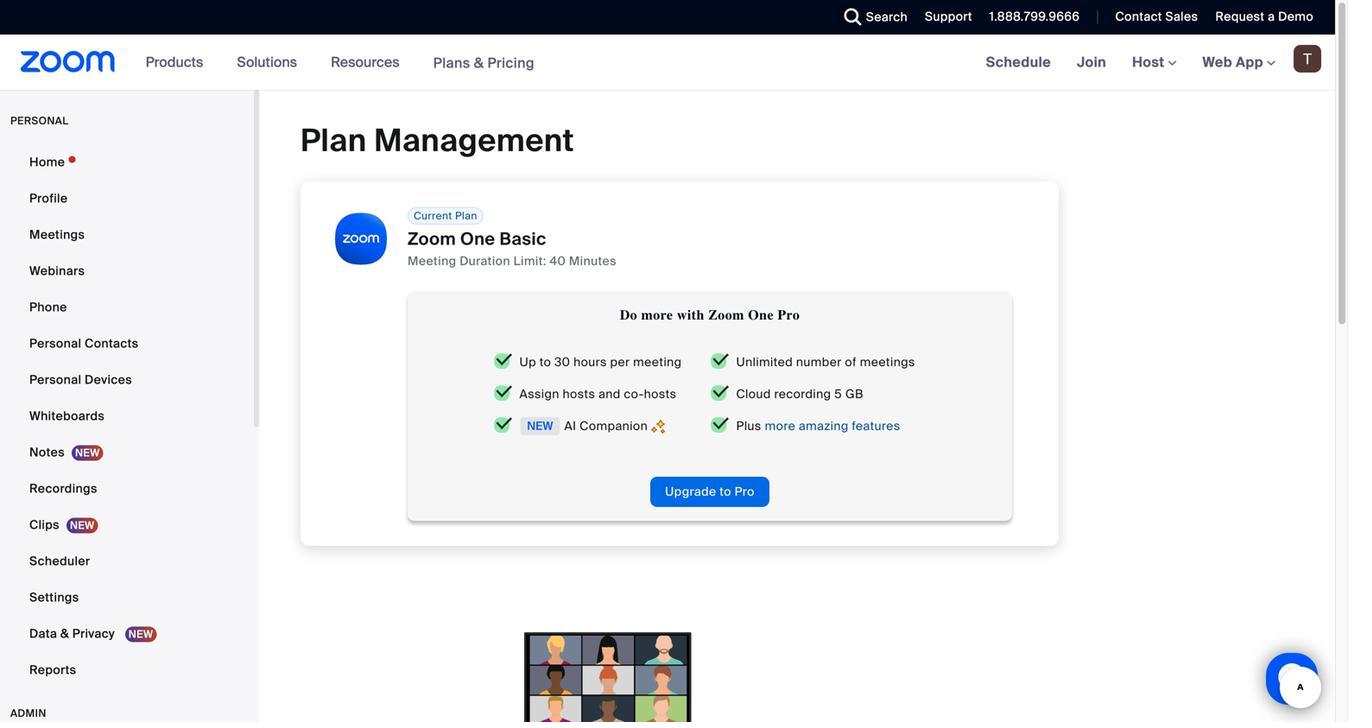 Task type: describe. For each thing, give the bounding box(es) containing it.
1 horizontal spatial pro
[[778, 307, 800, 323]]

1 horizontal spatial zoom
[[709, 307, 745, 323]]

ai
[[565, 418, 577, 434]]

admin
[[10, 707, 46, 720]]

to for up
[[540, 354, 552, 370]]

phone
[[29, 299, 67, 315]]

management
[[374, 121, 575, 161]]

do
[[620, 307, 638, 323]]

webinars link
[[0, 254, 254, 289]]

plans & pricing
[[433, 54, 535, 72]]

2 hosts from the left
[[644, 386, 677, 402]]

recording
[[775, 386, 832, 402]]

one inside current plan zoom one basic meeting duration limit: 40 minutes
[[461, 228, 496, 250]]

search button
[[832, 0, 912, 35]]

more amazing features link
[[765, 417, 901, 435]]

zoom inside current plan zoom one basic meeting duration limit: 40 minutes
[[408, 228, 456, 250]]

more for with
[[642, 307, 673, 323]]

demo
[[1279, 9, 1314, 25]]

schedule link
[[973, 35, 1065, 90]]

product information navigation
[[133, 35, 548, 91]]

0 horizontal spatial plan
[[301, 121, 367, 161]]

home link
[[0, 145, 254, 180]]

plus more amazing features
[[737, 418, 901, 434]]

reports
[[29, 662, 76, 678]]

contact sales
[[1116, 9, 1199, 25]]

products button
[[146, 35, 211, 90]]

a
[[1268, 9, 1276, 25]]

basic
[[500, 228, 547, 250]]

host button
[[1133, 53, 1177, 71]]

40
[[550, 253, 566, 269]]

with
[[677, 307, 705, 323]]

check_boxesicon image left plus
[[711, 417, 730, 434]]

current plan zoom one basic meeting duration limit: 40 minutes
[[408, 209, 617, 269]]

personal for personal contacts
[[29, 336, 82, 352]]

plans
[[433, 54, 470, 72]]

request
[[1216, 9, 1265, 25]]

host
[[1133, 53, 1169, 71]]

check_boxesicon image left new tag2icon
[[494, 417, 513, 434]]

data & privacy
[[29, 626, 118, 642]]

do more with zoom one pro
[[620, 307, 800, 323]]

whiteboards link
[[0, 399, 254, 434]]

notes link
[[0, 435, 254, 470]]

amazing
[[799, 418, 849, 434]]

up to 30 hours per meeting
[[520, 354, 682, 370]]

support
[[925, 9, 973, 25]]

profile picture image
[[1294, 45, 1322, 73]]

new tag2icon image
[[520, 417, 561, 435]]

schedule
[[986, 53, 1052, 71]]

data
[[29, 626, 57, 642]]

search
[[866, 9, 908, 25]]

clips link
[[0, 508, 254, 543]]

app
[[1236, 53, 1264, 71]]

web app button
[[1203, 53, 1276, 71]]

1.888.799.9666
[[990, 9, 1080, 25]]

meetings
[[29, 227, 85, 243]]

& for plans
[[474, 54, 484, 72]]

meeting
[[633, 354, 682, 370]]

gb
[[846, 386, 864, 402]]

personal contacts link
[[0, 327, 254, 361]]

personal
[[10, 114, 69, 127]]

sales
[[1166, 9, 1199, 25]]

scheduler
[[29, 553, 90, 569]]

assign hosts and co-hosts
[[520, 386, 677, 402]]

duration
[[460, 253, 511, 269]]

home
[[29, 154, 65, 170]]

personal contacts
[[29, 336, 139, 352]]

number
[[797, 354, 842, 370]]

solutions
[[237, 53, 297, 71]]

meeting
[[408, 253, 457, 269]]

to for upgrade
[[720, 484, 732, 500]]

settings
[[29, 590, 79, 606]]

webinars
[[29, 263, 85, 279]]

upgrade to pro
[[665, 484, 755, 500]]

request a demo
[[1216, 9, 1314, 25]]

contacts
[[85, 336, 139, 352]]

solutions button
[[237, 35, 305, 90]]

banner containing products
[[0, 35, 1336, 91]]



Task type: vqa. For each thing, say whether or not it's contained in the screenshot.
Plans & Pricing link
yes



Task type: locate. For each thing, give the bounding box(es) containing it.
ai starsicon image
[[652, 417, 665, 435]]

contact
[[1116, 9, 1163, 25]]

1 horizontal spatial plan
[[455, 209, 478, 222]]

0 horizontal spatial to
[[540, 354, 552, 370]]

plan down the product information navigation
[[301, 121, 367, 161]]

companion
[[580, 418, 648, 434]]

plan inside current plan zoom one basic meeting duration limit: 40 minutes
[[455, 209, 478, 222]]

hours
[[574, 354, 607, 370]]

0 horizontal spatial more
[[642, 307, 673, 323]]

privacy
[[72, 626, 115, 642]]

plans & pricing link
[[433, 54, 535, 72], [433, 54, 535, 72]]

1 personal from the top
[[29, 336, 82, 352]]

ai companion
[[565, 418, 648, 434]]

to right upgrade
[[720, 484, 732, 500]]

1 vertical spatial one
[[748, 307, 774, 323]]

personal up the whiteboards
[[29, 372, 82, 388]]

current
[[414, 209, 452, 222]]

& for data
[[60, 626, 69, 642]]

1 vertical spatial to
[[720, 484, 732, 500]]

scheduler link
[[0, 544, 254, 579]]

clips
[[29, 517, 60, 533]]

zoom logo image
[[21, 51, 115, 73]]

web app
[[1203, 53, 1264, 71]]

data & privacy link
[[0, 617, 254, 651]]

pro right upgrade
[[735, 484, 755, 500]]

check_boxesicon image
[[494, 353, 513, 370], [711, 353, 730, 370], [494, 385, 513, 402], [711, 385, 730, 402], [494, 417, 513, 434], [711, 417, 730, 434]]

to
[[540, 354, 552, 370], [720, 484, 732, 500]]

pricing
[[488, 54, 535, 72]]

0 vertical spatial more
[[642, 307, 673, 323]]

up
[[520, 354, 537, 370]]

1 horizontal spatial one
[[748, 307, 774, 323]]

1 vertical spatial more
[[765, 418, 796, 434]]

0 vertical spatial zoom
[[408, 228, 456, 250]]

plan
[[301, 121, 367, 161], [455, 209, 478, 222]]

personal down the phone
[[29, 336, 82, 352]]

support link
[[912, 0, 977, 35], [925, 9, 973, 25]]

check_boxesicon image left cloud
[[711, 385, 730, 402]]

upgrade to pro button
[[651, 477, 770, 507]]

zoom oneicon image
[[335, 213, 387, 265]]

zoom right the with
[[709, 307, 745, 323]]

more
[[642, 307, 673, 323], [765, 418, 796, 434]]

1 vertical spatial personal
[[29, 372, 82, 388]]

banner
[[0, 35, 1336, 91]]

and
[[599, 386, 621, 402]]

personal for personal devices
[[29, 372, 82, 388]]

web
[[1203, 53, 1233, 71]]

hosts left and
[[563, 386, 595, 402]]

more right plus
[[765, 418, 796, 434]]

check_boxesicon image left assign
[[494, 385, 513, 402]]

zoom up meeting
[[408, 228, 456, 250]]

& inside the product information navigation
[[474, 54, 484, 72]]

0 horizontal spatial pro
[[735, 484, 755, 500]]

2 personal from the top
[[29, 372, 82, 388]]

to left 30
[[540, 354, 552, 370]]

plan right the current
[[455, 209, 478, 222]]

1.888.799.9666 button
[[977, 0, 1085, 35], [990, 9, 1080, 25]]

cloud
[[737, 386, 771, 402]]

personal devices
[[29, 372, 132, 388]]

0 vertical spatial personal
[[29, 336, 82, 352]]

0 horizontal spatial hosts
[[563, 386, 595, 402]]

1 horizontal spatial to
[[720, 484, 732, 500]]

one up unlimited
[[748, 307, 774, 323]]

1 horizontal spatial hosts
[[644, 386, 677, 402]]

assign
[[520, 386, 560, 402]]

features
[[852, 418, 901, 434]]

check_boxesicon image left unlimited
[[711, 353, 730, 370]]

zoom
[[408, 228, 456, 250], [709, 307, 745, 323]]

unlimited
[[737, 354, 793, 370]]

one up 'duration'
[[461, 228, 496, 250]]

limit:
[[514, 253, 547, 269]]

more for amazing
[[765, 418, 796, 434]]

request a demo link
[[1203, 0, 1336, 35], [1216, 9, 1314, 25]]

products
[[146, 53, 203, 71]]

more right do on the left
[[642, 307, 673, 323]]

join link
[[1065, 35, 1120, 90]]

& inside personal menu menu
[[60, 626, 69, 642]]

check_boxesicon image for unlimited
[[711, 353, 730, 370]]

5
[[835, 386, 842, 402]]

check_boxesicon image for up
[[494, 353, 513, 370]]

check_boxesicon image for assign
[[494, 385, 513, 402]]

personal menu menu
[[0, 145, 254, 689]]

1 vertical spatial plan
[[455, 209, 478, 222]]

phone link
[[0, 290, 254, 325]]

meetings link
[[0, 218, 254, 252]]

1 vertical spatial &
[[60, 626, 69, 642]]

co-
[[624, 386, 644, 402]]

to inside button
[[720, 484, 732, 500]]

cloud recording 5 gb
[[737, 386, 864, 402]]

resources
[[331, 53, 400, 71]]

1 horizontal spatial more
[[765, 418, 796, 434]]

whiteboards
[[29, 408, 105, 424]]

of
[[845, 354, 857, 370]]

& right plans
[[474, 54, 484, 72]]

personal devices link
[[0, 363, 254, 397]]

profile
[[29, 191, 68, 206]]

settings link
[[0, 581, 254, 615]]

0 horizontal spatial one
[[461, 228, 496, 250]]

devices
[[85, 372, 132, 388]]

pro inside button
[[735, 484, 755, 500]]

upgrade
[[665, 484, 717, 500]]

&
[[474, 54, 484, 72], [60, 626, 69, 642]]

0 horizontal spatial zoom
[[408, 228, 456, 250]]

minutes
[[569, 253, 617, 269]]

notes
[[29, 445, 65, 461]]

1 hosts from the left
[[563, 386, 595, 402]]

plan management
[[301, 121, 575, 161]]

plus
[[737, 418, 762, 434]]

hosts down meeting
[[644, 386, 677, 402]]

0 vertical spatial pro
[[778, 307, 800, 323]]

hosts
[[563, 386, 595, 402], [644, 386, 677, 402]]

& right the data
[[60, 626, 69, 642]]

0 vertical spatial plan
[[301, 121, 367, 161]]

0 horizontal spatial &
[[60, 626, 69, 642]]

reports link
[[0, 653, 254, 688]]

profile link
[[0, 181, 254, 216]]

recordings link
[[0, 472, 254, 506]]

1 horizontal spatial &
[[474, 54, 484, 72]]

0 vertical spatial to
[[540, 354, 552, 370]]

meetings
[[860, 354, 916, 370]]

meetings navigation
[[973, 35, 1336, 91]]

1 vertical spatial pro
[[735, 484, 755, 500]]

unlimited number of meetings
[[737, 354, 916, 370]]

check_boxesicon image left up
[[494, 353, 513, 370]]

0 vertical spatial one
[[461, 228, 496, 250]]

recordings
[[29, 481, 97, 497]]

1 vertical spatial zoom
[[709, 307, 745, 323]]

0 vertical spatial &
[[474, 54, 484, 72]]

pro up unlimited
[[778, 307, 800, 323]]

resources button
[[331, 35, 407, 90]]

30
[[555, 354, 571, 370]]

check_boxesicon image for cloud
[[711, 385, 730, 402]]

join
[[1077, 53, 1107, 71]]

per
[[610, 354, 630, 370]]



